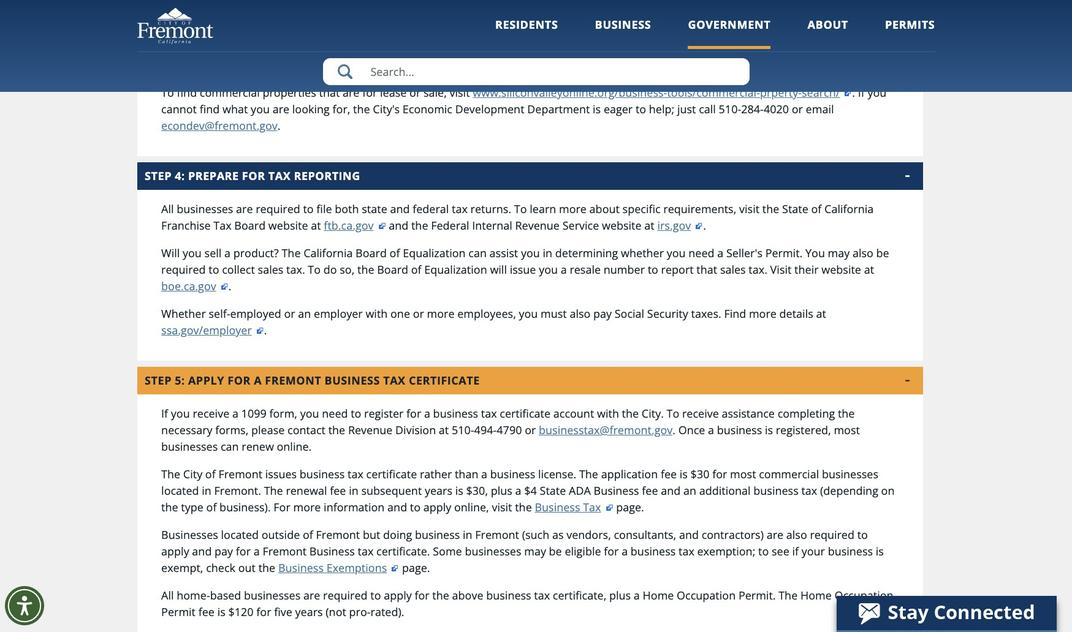 Task type: vqa. For each thing, say whether or not it's contained in the screenshot.
above
yes



Task type: describe. For each thing, give the bounding box(es) containing it.
fee left $30
[[661, 467, 677, 482]]

the inside businesses located outside of fremont but doing business in fremont (such as vendors, consultants, and contractors) are also required to apply and pay for a fremont business tax certificate. some businesses may be eligible for a business tax exemption; to see if your business is exempt, check out the
[[258, 561, 275, 576]]

but
[[363, 528, 380, 543]]

2 occupation from the left
[[835, 589, 894, 603]]

requirements,
[[664, 202, 737, 216]]

1 horizontal spatial zoning
[[762, 25, 796, 39]]

are up for,
[[343, 85, 360, 100]]

product?
[[233, 246, 279, 261]]

494- inside if you receive a 1099 form, you need to register for a business tax certificate account with the city. to receive assistance completing the necessary forms, please contact the revenue division at 510-494-4790 or
[[474, 423, 497, 438]]

pay inside "whether self-employed or an employer with one or more employees, you must also pay social security taxes. find more details at ssa.gov/employer"
[[593, 307, 612, 321]]

0 vertical spatial determine
[[686, 25, 739, 39]]

tools/commercial-
[[667, 85, 760, 100]]

purchase
[[383, 25, 431, 39]]

the right completing
[[838, 406, 855, 421]]

businesses
[[161, 528, 218, 543]]

for left five
[[256, 605, 271, 620]]

at inside will you sell a product? the california board of equalization can assist you in determining whether you need a seller's permit. you may also be required to collect sales tax. to do so, the board of equalization will issue you a resale number to report that sales tax. visit their website at boe.ca.gov
[[864, 262, 874, 277]]

internal
[[472, 218, 512, 233]]

you right the what
[[251, 102, 270, 116]]

division
[[395, 423, 436, 438]]

1 vertical spatial board
[[356, 246, 387, 261]]

fremont down outside
[[263, 544, 307, 559]]

tax inside all businesses are required to file both state and federal tax returns. to learn more about specific requirements, visit the state of california franchise tax board website at
[[214, 218, 232, 233]]

and down businesses
[[192, 544, 212, 559]]

certificate.
[[376, 544, 430, 559]]

2 tax. from the left
[[749, 262, 768, 277]]

above
[[452, 589, 483, 603]]

types
[[375, 41, 403, 56]]

if inside . if you cannot find what you are looking for, the city's economic development department is eager to help; just call 510-284-4020 or email econdev@fremont.gov .
[[858, 85, 865, 100]]

for right apply
[[228, 373, 251, 388]]

the inside all home-based businesses are required to apply for the above business tax certificate, plus a home occupation permit. the home occupation permit fee is $120 for five years (not pro-rated).
[[432, 589, 449, 603]]

can inside to determine the zoning of the site. not all spaces are suitable or allowed for certain types of business uses. you can also call the city's zoning line at 510-494-4455 to determine if your business is a permitted use for the location and if any special approvals are needed.
[[519, 41, 537, 56]]

employees,
[[457, 307, 516, 321]]

most inside the . once a business is registered, most businesses can renew online.
[[834, 423, 860, 438]]

will you sell a product? the california board of equalization can assist you in determining whether you need a seller's permit. you may also be required to collect sales tax. to do so, the board of equalization will issue you a resale number to report that sales tax. visit their website at boe.ca.gov
[[161, 246, 889, 294]]

apply inside businesses located outside of fremont but doing business in fremont (such as vendors, consultants, and contractors) are also required to apply and pay for a fremont business tax certificate. some businesses may be eligible for a business tax exemption; to see if your business is exempt, check out the
[[161, 544, 189, 559]]

a up forms,
[[232, 406, 238, 421]]

city's inside . if you cannot find what you are looking for, the city's economic development department is eager to help; just call 510-284-4020 or email econdev@fremont.gov .
[[373, 102, 400, 116]]

0 vertical spatial find
[[177, 85, 197, 100]]

looking
[[292, 102, 330, 116]]

of inside all businesses are required to file both state and federal tax returns. to learn more about specific requirements, visit the state of california franchise tax board website at
[[811, 202, 822, 216]]

the down $4
[[515, 500, 532, 515]]

federal
[[413, 202, 449, 216]]

also inside to determine the zoning of the site. not all spaces are suitable or allowed for certain types of business uses. you can also call the city's zoning line at 510-494-4455 to determine if your business is a permitted use for the location and if any special approvals are needed.
[[540, 41, 560, 56]]

. down the employed
[[264, 323, 267, 338]]

fremont down information
[[316, 528, 360, 543]]

visit right sale,
[[450, 85, 470, 100]]

a inside to determine the zoning of the site. not all spaces are suitable or allowed for certain types of business uses. you can also call the city's zoning line at 510-494-4455 to determine if your business is a permitted use for the location and if any special approvals are needed.
[[220, 58, 226, 72]]

to inside all home-based businesses are required to apply for the above business tax certificate, plus a home occupation permit. the home occupation permit fee is $120 for five years (not pro-rated).
[[370, 589, 381, 603]]

assist
[[490, 246, 518, 261]]

returns.
[[471, 202, 511, 216]]

also inside will you sell a product? the california board of equalization can assist you in determining whether you need a seller's permit. you may also be required to collect sales tax. to do so, the board of equalization will issue you a resale number to report that sales tax. visit their website at boe.ca.gov
[[853, 246, 874, 261]]

website inside will you sell a product? the california board of equalization can assist you in determining whether you need a seller's permit. you may also be required to collect sales tax. to do so, the board of equalization will issue you a resale number to report that sales tax. visit their website at boe.ca.gov
[[822, 262, 861, 277]]

find inside . if you cannot find what you are looking for, the city's economic development department is eager to help; just call 510-284-4020 or email econdev@fremont.gov .
[[200, 102, 220, 116]]

or right one
[[413, 307, 424, 321]]

is inside to determine the zoning of the site. not all spaces are suitable or allowed for certain types of business uses. you can also call the city's zoning line at 510-494-4455 to determine if your business is a permitted use for the location and if any special approvals are needed.
[[209, 58, 217, 72]]

business up renewal
[[300, 467, 345, 482]]

a up the division
[[424, 406, 430, 421]]

for right use
[[304, 58, 319, 72]]

resale
[[570, 262, 601, 277]]

more right one
[[427, 307, 455, 321]]

also inside businesses located outside of fremont but doing business in fremont (such as vendors, consultants, and contractors) are also required to apply and pay for a fremont business tax certificate. some businesses may be eligible for a business tax exemption; to see if your business is exempt, check out the
[[786, 528, 807, 543]]

. down properties
[[278, 118, 280, 133]]

residents
[[495, 17, 558, 32]]

business down consultants,
[[631, 544, 676, 559]]

businesstax@fremont.gov link
[[539, 423, 673, 438]]

will
[[490, 262, 507, 277]]

is left $30
[[680, 467, 688, 482]]

application
[[601, 467, 658, 482]]

are inside . if you cannot find what you are looking for, the city's economic development department is eager to help; just call 510-284-4020 or email econdev@fremont.gov .
[[273, 102, 289, 116]]

the up 4455
[[742, 25, 759, 39]]

the right contact
[[328, 423, 345, 438]]

a up 'out'
[[254, 544, 260, 559]]

1 vertical spatial determine
[[790, 41, 844, 56]]

a up the suitable
[[238, 25, 244, 39]]

1 vertical spatial zoning
[[633, 41, 667, 56]]

the left site.
[[812, 25, 829, 39]]

in down city
[[202, 484, 211, 498]]

business up any
[[419, 41, 464, 56]]

to down whether
[[648, 262, 658, 277]]

visit up approvals
[[496, 25, 516, 39]]

all businesses are required to file both state and federal tax returns. to learn more about specific requirements, visit the state of california franchise tax board website at
[[161, 202, 874, 233]]

a left the resale
[[561, 262, 567, 277]]

more right find
[[749, 307, 777, 321]]

business inside the . once a business is registered, most businesses can renew online.
[[717, 423, 762, 438]]

commercial inside the city of fremont issues business tax certificate rather than a business license. the application fee is $30 for most commercial businesses located in fremont. the renewal fee in subsequent years is $30, plus a $4 state ada business fee and an additional business tax (depending on the type of business). for more information and to apply online, visit the
[[759, 467, 819, 482]]

pay inside businesses located outside of fremont but doing business in fremont (such as vendors, consultants, and contractors) are also required to apply and pay for a fremont business tax certificate. some businesses may be eligible for a business tax exemption; to see if your business is exempt, check out the
[[215, 544, 233, 559]]

1 home from the left
[[643, 589, 674, 603]]

fremont inside the city of fremont issues business tax certificate rather than a business license. the application fee is $30 for most commercial businesses located in fremont. the renewal fee in subsequent years is $30, plus a $4 state ada business fee and an additional business tax (depending on the type of business). for more information and to apply online, visit the
[[218, 467, 262, 482]]

help;
[[649, 102, 675, 116]]

for down location
[[362, 85, 377, 100]]

business down spaces
[[161, 58, 206, 72]]

type
[[181, 500, 203, 515]]

0 vertical spatial commercial
[[200, 85, 260, 100]]

tax inside all businesses are required to file both state and federal tax returns. to learn more about specific requirements, visit the state of california franchise tax board website at
[[452, 202, 468, 216]]

to right 4455
[[777, 41, 788, 56]]

may inside will you sell a product? the california board of equalization can assist you in determining whether you need a seller's permit. you may also be required to collect sales tax. to do so, the board of equalization will issue you a resale number to report that sales tax. visit their website at boe.ca.gov
[[828, 246, 850, 261]]

and inside to determine the zoning of the site. not all spaces are suitable or allowed for certain types of business uses. you can also call the city's zoning line at 510-494-4455 to determine if your business is a permitted use for the location and if any special approvals are needed.
[[386, 58, 405, 72]]

business inside all home-based businesses are required to apply for the above business tax certificate, plus a home occupation permit. the home occupation permit fee is $120 for five years (not pro-rated).
[[486, 589, 531, 603]]

tax up information
[[348, 467, 363, 482]]

renewal
[[286, 484, 327, 498]]

. down collect at the left top of the page
[[229, 279, 231, 294]]

for,
[[333, 102, 350, 116]]

registered,
[[776, 423, 831, 438]]

page. for tax
[[613, 500, 644, 515]]

the down 'certain'
[[322, 58, 339, 72]]

businesses inside businesses located outside of fremont but doing business in fremont (such as vendors, consultants, and contractors) are also required to apply and pay for a fremont business tax certificate. some businesses may be eligible for a business tax exemption; to see if your business is exempt, check out the
[[465, 544, 521, 559]]

may inside businesses located outside of fremont but doing business in fremont (such as vendors, consultants, and contractors) are also required to apply and pay for a fremont business tax certificate. some businesses may be eligible for a business tax exemption; to see if your business is exempt, check out the
[[524, 544, 546, 559]]

agreement,
[[434, 25, 493, 39]]

an inside "whether self-employed or an employer with one or more employees, you must also pay social security taxes. find more details at ssa.gov/employer"
[[298, 307, 311, 321]]

tax left (depending
[[802, 484, 817, 498]]

. right search/
[[852, 85, 855, 100]]

and up consultants,
[[661, 484, 681, 498]]

0 horizontal spatial lease
[[340, 25, 366, 39]]

a down consultants,
[[622, 544, 628, 559]]

a inside the . once a business is registered, most businesses can renew online.
[[708, 423, 714, 438]]

will
[[161, 246, 180, 261]]

can inside will you sell a product? the california board of equalization can assist you in determining whether you need a seller's permit. you may also be required to collect sales tax. to do so, the board of equalization will issue you a resale number to report that sales tax. visit their website at boe.ca.gov
[[469, 246, 487, 261]]

your inside businesses located outside of fremont but doing business in fremont (such as vendors, consultants, and contractors) are also required to apply and pay for a fremont business tax certificate. some businesses may be eligible for a business tax exemption; to see if your business is exempt, check out the
[[802, 544, 825, 559]]

certificate inside the city of fremont issues business tax certificate rather than a business license. the application fee is $30 for most commercial businesses located in fremont. the renewal fee in subsequent years is $30, plus a $4 state ada business fee and an additional business tax (depending on the type of business). for more information and to apply online, visit the
[[366, 467, 417, 482]]

(such
[[522, 528, 550, 543]]

business up $4
[[490, 467, 535, 482]]

0 vertical spatial equalization
[[403, 246, 466, 261]]

please
[[251, 423, 285, 438]]

fremont up form, at left
[[265, 373, 321, 388]]

use
[[283, 58, 301, 72]]

is inside . if you cannot find what you are looking for, the city's economic development department is eager to help; just call 510-284-4020 or email econdev@fremont.gov .
[[593, 102, 601, 116]]

that inside will you sell a product? the california board of equalization can assist you in determining whether you need a seller's permit. you may also be required to collect sales tax. to do so, the board of equalization will issue you a resale number to report that sales tax. visit their website at boe.ca.gov
[[697, 262, 717, 277]]

for down vendors,
[[604, 544, 619, 559]]

certain
[[337, 41, 372, 56]]

eligible
[[565, 544, 601, 559]]

specific
[[623, 202, 661, 216]]

businesstax@fremont.gov
[[539, 423, 673, 438]]

department
[[527, 102, 590, 116]]

can inside the . once a business is registered, most businesses can renew online.
[[221, 440, 239, 454]]

located inside the city of fremont issues business tax certificate rather than a business license. the application fee is $30 for most commercial businesses located in fremont. the renewal fee in subsequent years is $30, plus a $4 state ada business fee and an additional business tax (depending on the type of business). for more information and to apply online, visit the
[[161, 484, 199, 498]]

1 receive from the left
[[193, 406, 229, 421]]

online.
[[277, 440, 312, 454]]

the up ada at the right bottom
[[579, 467, 598, 482]]

tax left the exemption;
[[679, 544, 695, 559]]

1 horizontal spatial website
[[602, 218, 642, 233]]

or right the employed
[[284, 307, 295, 321]]

in inside businesses located outside of fremont but doing business in fremont (such as vendors, consultants, and contractors) are also required to apply and pay for a fremont business tax certificate. some businesses may be eligible for a business tax exemption; to see if your business is exempt, check out the
[[463, 528, 472, 543]]

be inside businesses located outside of fremont but doing business in fremont (such as vendors, consultants, and contractors) are also required to apply and pay for a fremont business tax certificate. some businesses may be eligible for a business tax exemption; to see if your business is exempt, check out the
[[549, 544, 562, 559]]

0 vertical spatial that
[[319, 85, 340, 100]]

tax inside if you receive a 1099 form, you need to register for a business tax certificate account with the city. to receive assistance completing the necessary forms, please contact the revenue division at 510-494-4790 or
[[481, 406, 497, 421]]

about
[[808, 17, 848, 32]]

permit
[[161, 605, 196, 620]]

determining
[[555, 246, 618, 261]]

www.siliconvalleyonline.org/business-tools/commercial-prperty-search/ link
[[473, 85, 852, 100]]

step 4: prepare for tax reporting
[[145, 169, 360, 183]]

or left sale,
[[410, 85, 421, 100]]

fremont.zoningcheck.com link
[[519, 25, 669, 39]]

to inside all businesses are required to file both state and federal tax returns. to learn more about specific requirements, visit the state of california franchise tax board website at
[[303, 202, 314, 216]]

or up types
[[369, 25, 380, 39]]

1 horizontal spatial lease
[[380, 85, 407, 100]]

not
[[856, 25, 875, 39]]

are down signing
[[199, 41, 216, 56]]

collect
[[222, 262, 255, 277]]

is inside businesses located outside of fremont but doing business in fremont (such as vendors, consultants, and contractors) are also required to apply and pay for a fremont business tax certificate. some businesses may be eligible for a business tax exemption; to see if your business is exempt, check out the
[[876, 544, 884, 559]]

renew
[[242, 440, 274, 454]]

you inside to determine the zoning of the site. not all spaces are suitable or allowed for certain types of business uses. you can also call the city's zoning line at 510-494-4455 to determine if your business is a permitted use for the location and if any special approvals are needed.
[[496, 41, 516, 56]]

you left sell
[[183, 246, 202, 261]]

fee down application
[[642, 484, 658, 498]]

in up information
[[349, 484, 358, 498]]

for inside the city of fremont issues business tax certificate rather than a business license. the application fee is $30 for most commercial businesses located in fremont. the renewal fee in subsequent years is $30, plus a $4 state ada business fee and an additional business tax (depending on the type of business). for more information and to apply online, visit the
[[713, 467, 727, 482]]

an inside the city of fremont issues business tax certificate rather than a business license. the application fee is $30 for most commercial businesses located in fremont. the renewal fee in subsequent years is $30, plus a $4 state ada business fee and an additional business tax (depending on the type of business). for more information and to apply online, visit the
[[684, 484, 696, 498]]

business inside businesses located outside of fremont but doing business in fremont (such as vendors, consultants, and contractors) are also required to apply and pay for a fremont business tax certificate. some businesses may be eligible for a business tax exemption; to see if your business is exempt, check out the
[[309, 544, 355, 559]]

2 vertical spatial board
[[377, 262, 408, 277]]

the left city
[[161, 467, 180, 482]]

contact
[[288, 423, 326, 438]]

or inside to determine the zoning of the site. not all spaces are suitable or allowed for certain types of business uses. you can also call the city's zoning line at 510-494-4455 to determine if your business is a permitted use for the location and if any special approvals are needed.
[[262, 41, 273, 56]]

for
[[274, 500, 290, 515]]

city
[[183, 467, 202, 482]]

years inside the city of fremont issues business tax certificate rather than a business license. the application fee is $30 for most commercial businesses located in fremont. the renewal fee in subsequent years is $30, plus a $4 state ada business fee and an additional business tax (depending on the type of business). for more information and to apply online, visit the
[[425, 484, 453, 498]]

sell
[[205, 246, 222, 261]]

of inside businesses located outside of fremont but doing business in fremont (such as vendors, consultants, and contractors) are also required to apply and pay for a fremont business tax certificate. some businesses may be eligible for a business tax exemption; to see if your business is exempt, check out the
[[303, 528, 313, 543]]

special
[[439, 58, 474, 72]]

out
[[238, 561, 256, 576]]

assistance
[[722, 406, 775, 421]]

stay connected image
[[837, 597, 1056, 631]]

$4
[[524, 484, 537, 498]]

outside
[[262, 528, 300, 543]]

fee up information
[[330, 484, 346, 498]]

. down requirements,
[[703, 218, 706, 233]]

site.
[[832, 25, 853, 39]]

the inside all businesses are required to file both state and federal tax returns. to learn more about specific requirements, visit the state of california franchise tax board website at
[[763, 202, 779, 216]]

what
[[223, 102, 248, 116]]

whether
[[161, 307, 206, 321]]

1 horizontal spatial revenue
[[515, 218, 560, 233]]

business tax
[[535, 500, 601, 515]]

state inside the city of fremont issues business tax certificate rather than a business license. the application fee is $30 for most commercial businesses located in fremont. the renewal fee in subsequent years is $30, plus a $4 state ada business fee and an additional business tax (depending on the type of business). for more information and to apply online, visit the
[[540, 484, 566, 498]]

a up 1099
[[254, 373, 262, 388]]

the down federal
[[411, 218, 428, 233]]

to down (depending
[[858, 528, 868, 543]]

prperty-
[[760, 85, 802, 100]]

the left city.
[[622, 406, 639, 421]]

for left above
[[415, 589, 430, 603]]

required inside businesses located outside of fremont but doing business in fremont (such as vendors, consultants, and contractors) are also required to apply and pay for a fremont business tax certificate. some businesses may be eligible for a business tax exemption; to see if your business is exempt, check out the
[[810, 528, 855, 543]]

visit inside all businesses are required to file both state and federal tax returns. to learn more about specific requirements, visit the state of california franchise tax board website at
[[739, 202, 760, 216]]

to up cannot
[[161, 85, 174, 100]]

2 receive from the left
[[682, 406, 719, 421]]

business link
[[595, 17, 651, 49]]

the left type
[[161, 500, 178, 515]]

to inside . if you cannot find what you are looking for, the city's economic development department is eager to help; just call 510-284-4020 or email econdev@fremont.gov .
[[636, 102, 646, 116]]

5:
[[175, 373, 185, 388]]

california inside all businesses are required to file both state and federal tax returns. to learn more about specific requirements, visit the state of california franchise tax board website at
[[825, 202, 874, 216]]

for left 'certain'
[[319, 41, 334, 56]]

the down issues
[[264, 484, 283, 498]]

you up necessary
[[171, 406, 190, 421]]

4:
[[175, 169, 185, 183]]

as
[[552, 528, 564, 543]]

you up report
[[667, 246, 686, 261]]

required inside all home-based businesses are required to apply for the above business tax certificate, plus a home occupation permit. the home occupation permit fee is $120 for five years (not pro-rated).
[[323, 589, 368, 603]]

license.
[[538, 467, 576, 482]]

econdev@fremont.gov link
[[161, 118, 278, 133]]

you up issue
[[521, 246, 540, 261]]

fee inside all home-based businesses are required to apply for the above business tax certificate, plus a home occupation permit. the home occupation permit fee is $120 for five years (not pro-rated).
[[198, 605, 215, 620]]

to inside if you receive a 1099 form, you need to register for a business tax certificate account with the city. to receive assistance completing the necessary forms, please contact the revenue division at 510-494-4790 or
[[667, 406, 680, 421]]

. if you cannot find what you are looking for, the city's economic development department is eager to help; just call 510-284-4020 or email econdev@fremont.gov .
[[161, 85, 887, 133]]

vendors,
[[567, 528, 611, 543]]

state inside all businesses are required to file both state and federal tax returns. to learn more about specific requirements, visit the state of california franchise tax board website at
[[782, 202, 809, 216]]

businesses inside all businesses are required to file both state and federal tax returns. to learn more about specific requirements, visit the state of california franchise tax board website at
[[177, 202, 233, 216]]

. inside the . once a business is registered, most businesses can renew online.
[[673, 423, 676, 438]]

plus inside the city of fremont issues business tax certificate rather than a business license. the application fee is $30 for most commercial businesses located in fremont. the renewal fee in subsequent years is $30, plus a $4 state ada business fee and an additional business tax (depending on the type of business). for more information and to apply online, visit the
[[491, 484, 512, 498]]

tax down but
[[358, 544, 374, 559]]

location
[[342, 58, 383, 72]]

businesses inside all home-based businesses are required to apply for the above business tax certificate, plus a home occupation permit. the home occupation permit fee is $120 for five years (not pro-rated).
[[244, 589, 301, 603]]

a left $4
[[515, 484, 521, 498]]

seller's
[[726, 246, 763, 261]]

businesses inside the city of fremont issues business tax certificate rather than a business license. the application fee is $30 for most commercial businesses located in fremont. the renewal fee in subsequent years is $30, plus a $4 state ada business fee and an additional business tax (depending on the type of business). for more information and to apply online, visit the
[[822, 467, 879, 482]]

permits
[[885, 17, 935, 32]]

suitable
[[219, 41, 259, 56]]

residents link
[[495, 17, 558, 49]]

business exemptions
[[278, 561, 387, 576]]

for right prepare
[[242, 169, 265, 183]]

all home-based businesses are required to apply for the above business tax certificate, plus a home occupation permit. the home occupation permit fee is $120 for five years (not pro-rated).
[[161, 589, 894, 620]]

tax left reporting
[[268, 169, 291, 183]]

on
[[881, 484, 895, 498]]

are inside all businesses are required to file both state and federal tax returns. to learn more about specific requirements, visit the state of california franchise tax board website at
[[236, 202, 253, 216]]

your inside to determine the zoning of the site. not all spaces are suitable or allowed for certain types of business uses. you can also call the city's zoning line at 510-494-4455 to determine if your business is a permitted use for the location and if any special approvals are needed.
[[856, 41, 880, 56]]

the inside . if you cannot find what you are looking for, the city's economic development department is eager to help; just call 510-284-4020 or email econdev@fremont.gov .
[[353, 102, 370, 116]]

and right ftb.ca.gov link
[[389, 218, 408, 233]]



Task type: locate. For each thing, give the bounding box(es) containing it.
all for all home-based businesses are required to apply for the above business tax certificate, plus a home occupation permit. the home occupation permit fee is $120 for five years (not pro-rated).
[[161, 589, 174, 603]]

required inside will you sell a product? the california board of equalization can assist you in determining whether you need a seller's permit. you may also be required to collect sales tax. to do so, the board of equalization will issue you a resale number to report that sales tax. visit their website at boe.ca.gov
[[161, 262, 206, 277]]

to left learn
[[514, 202, 527, 216]]

city's
[[603, 41, 630, 56], [373, 102, 400, 116]]

page. up consultants,
[[613, 500, 644, 515]]

with inside if you receive a 1099 form, you need to register for a business tax certificate account with the city. to receive assistance completing the necessary forms, please contact the revenue division at 510-494-4790 or
[[597, 406, 619, 421]]

1 vertical spatial 494-
[[474, 423, 497, 438]]

is down assistance
[[765, 423, 773, 438]]

0 vertical spatial if
[[847, 41, 853, 56]]

to inside if you receive a 1099 form, you need to register for a business tax certificate account with the city. to receive assistance completing the necessary forms, please contact the revenue division at 510-494-4790 or
[[351, 406, 361, 421]]

0 horizontal spatial sales
[[258, 262, 283, 277]]

account
[[553, 406, 594, 421]]

certificate
[[500, 406, 551, 421], [366, 467, 417, 482]]

tax up 4790 at bottom
[[481, 406, 497, 421]]

if down site.
[[847, 41, 853, 56]]

fremont down online,
[[475, 528, 519, 543]]

0 horizontal spatial occupation
[[677, 589, 736, 603]]

you up contact
[[300, 406, 319, 421]]

1 horizontal spatial 494-
[[726, 41, 749, 56]]

0 horizontal spatial 494-
[[474, 423, 497, 438]]

1 vertical spatial state
[[540, 484, 566, 498]]

to inside will you sell a product? the california board of equalization can assist you in determining whether you need a seller's permit. you may also be required to collect sales tax. to do so, the board of equalization will issue you a resale number to report that sales tax. visit their website at boe.ca.gov
[[308, 262, 321, 277]]

1 horizontal spatial state
[[782, 202, 809, 216]]

1 horizontal spatial need
[[689, 246, 715, 261]]

register
[[364, 406, 404, 421]]

permits link
[[885, 17, 935, 49]]

tax left certificate,
[[534, 589, 550, 603]]

tax
[[268, 169, 291, 183], [214, 218, 232, 233], [383, 373, 406, 388], [583, 500, 601, 515]]

1 horizontal spatial certificate
[[500, 406, 551, 421]]

exemptions
[[327, 561, 387, 576]]

information
[[324, 500, 385, 515]]

details
[[780, 307, 813, 321]]

also inside "whether self-employed or an employer with one or more employees, you must also pay social security taxes. find more details at ssa.gov/employer"
[[570, 307, 591, 321]]

visit right online,
[[492, 500, 512, 515]]

0 vertical spatial state
[[782, 202, 809, 216]]

forms,
[[215, 423, 249, 438]]

1 horizontal spatial find
[[200, 102, 220, 116]]

494- up than
[[474, 423, 497, 438]]

business down (depending
[[828, 544, 873, 559]]

0 horizontal spatial be
[[549, 544, 562, 559]]

494- inside to determine the zoning of the site. not all spaces are suitable or allowed for certain types of business uses. you can also call the city's zoning line at 510-494-4455 to determine if your business is a permitted use for the location and if any special approvals are needed.
[[726, 41, 749, 56]]

to left register
[[351, 406, 361, 421]]

1 vertical spatial be
[[549, 544, 562, 559]]

plus inside all home-based businesses are required to apply for the above business tax certificate, plus a home occupation permit. the home occupation permit fee is $120 for five years (not pro-rated).
[[609, 589, 631, 603]]

2 sales from the left
[[720, 262, 746, 277]]

1 horizontal spatial california
[[825, 202, 874, 216]]

1 vertical spatial california
[[304, 246, 353, 261]]

pay left 'social'
[[593, 307, 612, 321]]

and up the exemption;
[[679, 528, 699, 543]]

can left assist
[[469, 246, 487, 261]]

call
[[563, 41, 580, 56], [699, 102, 716, 116]]

0 horizontal spatial city's
[[373, 102, 400, 116]]

than
[[455, 467, 478, 482]]

all inside all businesses are required to file both state and federal tax returns. to learn more about specific requirements, visit the state of california franchise tax board website at
[[161, 202, 174, 216]]

receive up once
[[682, 406, 719, 421]]

0 horizontal spatial determine
[[686, 25, 739, 39]]

2 horizontal spatial apply
[[423, 500, 451, 515]]

may
[[828, 246, 850, 261], [524, 544, 546, 559]]

1 horizontal spatial call
[[699, 102, 716, 116]]

0 horizontal spatial you
[[496, 41, 516, 56]]

0 horizontal spatial page.
[[399, 561, 430, 576]]

you left must
[[519, 307, 538, 321]]

certificate
[[409, 373, 480, 388]]

0 vertical spatial with
[[366, 307, 388, 321]]

the right product?
[[282, 246, 301, 261]]

more inside the city of fremont issues business tax certificate rather than a business license. the application fee is $30 for most commercial businesses located in fremont. the renewal fee in subsequent years is $30, plus a $4 state ada business fee and an additional business tax (depending on the type of business). for more information and to apply online, visit the
[[293, 500, 321, 515]]

online,
[[454, 500, 489, 515]]

located
[[161, 484, 199, 498], [221, 528, 259, 543]]

0 vertical spatial your
[[856, 41, 880, 56]]

0 horizontal spatial commercial
[[200, 85, 260, 100]]

all for all businesses are required to file both state and federal tax returns. to learn more about specific requirements, visit the state of california franchise tax board website at
[[161, 202, 174, 216]]

1 tax. from the left
[[286, 262, 305, 277]]

number
[[604, 262, 645, 277]]

ftb.ca.gov link
[[324, 218, 386, 233]]

federal
[[431, 218, 469, 233]]

2 horizontal spatial can
[[519, 41, 537, 56]]

so,
[[340, 262, 355, 277]]

and down types
[[386, 58, 405, 72]]

0 horizontal spatial that
[[319, 85, 340, 100]]

business exemptions link
[[278, 561, 399, 576]]

business tax link
[[535, 500, 613, 515]]

0 vertical spatial step
[[145, 169, 172, 183]]

need inside if you receive a 1099 form, you need to register for a business tax certificate account with the city. to receive assistance completing the necessary forms, please contact the revenue division at 510-494-4790 or
[[322, 406, 348, 421]]

ftb.ca.gov
[[324, 218, 374, 233]]

tax. left 'do' at the left top of the page
[[286, 262, 305, 277]]

years inside all home-based businesses are required to apply for the above business tax certificate, plus a home occupation permit. the home occupation permit fee is $120 for five years (not pro-rated).
[[295, 605, 323, 620]]

are
[[199, 41, 216, 56], [530, 58, 547, 72], [343, 85, 360, 100], [273, 102, 289, 116], [236, 202, 253, 216], [767, 528, 784, 543], [303, 589, 320, 603]]

page. for exemptions
[[399, 561, 430, 576]]

to right city.
[[667, 406, 680, 421]]

find up econdev@fremont.gov
[[200, 102, 220, 116]]

at inside all businesses are required to file both state and federal tax returns. to learn more about specific requirements, visit the state of california franchise tax board website at
[[311, 218, 321, 233]]

city.
[[642, 406, 664, 421]]

all up franchise
[[161, 202, 174, 216]]

apply inside all home-based businesses are required to apply for the above business tax certificate, plus a home occupation permit. the home occupation permit fee is $120 for five years (not pro-rated).
[[384, 589, 412, 603]]

1 sales from the left
[[258, 262, 283, 277]]

0 vertical spatial an
[[298, 307, 311, 321]]

business up some
[[415, 528, 460, 543]]

taxes.
[[691, 307, 721, 321]]

located inside businesses located outside of fremont but doing business in fremont (such as vendors, consultants, and contractors) are also required to apply and pay for a fremont business tax certificate. some businesses may be eligible for a business tax exemption; to see if your business is exempt, check out the
[[221, 528, 259, 543]]

line
[[670, 41, 688, 56]]

0 vertical spatial be
[[876, 246, 889, 261]]

0 vertical spatial board
[[234, 218, 266, 233]]

0 vertical spatial 494-
[[726, 41, 749, 56]]

510- inside . if you cannot find what you are looking for, the city's economic development department is eager to help; just call 510-284-4020 or email econdev@fremont.gov .
[[719, 102, 741, 116]]

1 vertical spatial step
[[145, 373, 172, 388]]

. left once
[[673, 423, 676, 438]]

allowed
[[276, 41, 316, 56]]

the down see
[[779, 589, 798, 603]]

contractors)
[[702, 528, 764, 543]]

2 home from the left
[[801, 589, 832, 603]]

1 vertical spatial you
[[806, 246, 825, 261]]

1 horizontal spatial commercial
[[759, 467, 819, 482]]

0 vertical spatial permit.
[[766, 246, 803, 261]]

at inside to determine the zoning of the site. not all spaces are suitable or allowed for certain types of business uses. you can also call the city's zoning line at 510-494-4455 to determine if your business is a permitted use for the location and if any special approvals are needed.
[[691, 41, 701, 56]]

before
[[161, 25, 196, 39]]

you inside will you sell a product? the california board of equalization can assist you in determining whether you need a seller's permit. you may also be required to collect sales tax. to do so, the board of equalization will issue you a resale number to report that sales tax. visit their website at boe.ca.gov
[[806, 246, 825, 261]]

employed
[[230, 307, 281, 321]]

website right their
[[822, 262, 861, 277]]

1 vertical spatial your
[[802, 544, 825, 559]]

the down fremont.zoningcheck.com link
[[583, 41, 600, 56]]

2 all from the top
[[161, 589, 174, 603]]

tax inside all home-based businesses are required to apply for the above business tax certificate, plus a home occupation permit. the home occupation permit fee is $120 for five years (not pro-rated).
[[534, 589, 550, 603]]

with up businesstax@fremont.gov link
[[597, 406, 619, 421]]

tax up register
[[383, 373, 406, 388]]

the inside will you sell a product? the california board of equalization can assist you in determining whether you need a seller's permit. you may also be required to collect sales tax. to do so, the board of equalization will issue you a resale number to report that sales tax. visit their website at boe.ca.gov
[[282, 246, 301, 261]]

1 occupation from the left
[[677, 589, 736, 603]]

website down about
[[602, 218, 642, 233]]

the right 'out'
[[258, 561, 275, 576]]

1 horizontal spatial plus
[[609, 589, 631, 603]]

0 vertical spatial city's
[[603, 41, 630, 56]]

all inside all home-based businesses are required to apply for the above business tax certificate, plus a home occupation permit. the home occupation permit fee is $120 for five years (not pro-rated).
[[161, 589, 174, 603]]

tax
[[452, 202, 468, 216], [481, 406, 497, 421], [348, 467, 363, 482], [802, 484, 817, 498], [358, 544, 374, 559], [679, 544, 695, 559], [534, 589, 550, 603]]

check
[[206, 561, 235, 576]]

1 horizontal spatial years
[[425, 484, 453, 498]]

a left the seller's
[[717, 246, 724, 261]]

in down and the federal internal revenue service website at irs.gov
[[543, 246, 552, 261]]

the city of fremont issues business tax certificate rather than a business license. the application fee is $30 for most commercial businesses located in fremont. the renewal fee in subsequent years is $30, plus a $4 state ada business fee and an additional business tax (depending on the type of business). for more information and to apply online, visit the
[[161, 467, 895, 515]]

510- inside if you receive a 1099 form, you need to register for a business tax certificate account with the city. to receive assistance completing the necessary forms, please contact the revenue division at 510-494-4790 or
[[452, 423, 474, 438]]

or up permitted
[[262, 41, 273, 56]]

is inside the . once a business is registered, most businesses can renew online.
[[765, 423, 773, 438]]

to down sell
[[209, 262, 219, 277]]

0 vertical spatial page.
[[613, 500, 644, 515]]

0 vertical spatial california
[[825, 202, 874, 216]]

fremont.
[[214, 484, 261, 498]]

0 horizontal spatial zoning
[[633, 41, 667, 56]]

lease up economic
[[380, 85, 407, 100]]

state
[[782, 202, 809, 216], [540, 484, 566, 498]]

tax. down the seller's
[[749, 262, 768, 277]]

website
[[268, 218, 308, 233], [602, 218, 642, 233], [822, 262, 861, 277]]

1 horizontal spatial most
[[834, 423, 860, 438]]

certificate,
[[553, 589, 607, 603]]

certificate up subsequent
[[366, 467, 417, 482]]

1 horizontal spatial an
[[684, 484, 696, 498]]

fremont
[[265, 373, 321, 388], [218, 467, 262, 482], [316, 528, 360, 543], [475, 528, 519, 543], [263, 544, 307, 559]]

to inside all businesses are required to file both state and federal tax returns. to learn more about specific requirements, visit the state of california franchise tax board website at
[[514, 202, 527, 216]]

you right issue
[[539, 262, 558, 277]]

4455
[[749, 41, 774, 56]]

service
[[563, 218, 599, 233]]

any
[[418, 58, 436, 72]]

0 vertical spatial most
[[834, 423, 860, 438]]

2 vertical spatial 510-
[[452, 423, 474, 438]]

permit. up visit
[[766, 246, 803, 261]]

business).
[[220, 500, 271, 515]]

1 horizontal spatial you
[[806, 246, 825, 261]]

for up 'out'
[[236, 544, 251, 559]]

once
[[678, 423, 705, 438]]

284-
[[741, 102, 764, 116]]

certificate inside if you receive a 1099 form, you need to register for a business tax certificate account with the city. to receive assistance completing the necessary forms, please contact the revenue division at 510-494-4790 or
[[500, 406, 551, 421]]

the right so,
[[357, 262, 374, 277]]

0 vertical spatial may
[[828, 246, 850, 261]]

1 vertical spatial commercial
[[759, 467, 819, 482]]

are left needed.
[[530, 58, 547, 72]]

revenue
[[515, 218, 560, 233], [348, 423, 393, 438]]

city's down fremont.zoningcheck.com link
[[603, 41, 630, 56]]

need up contact
[[322, 406, 348, 421]]

if right see
[[792, 544, 799, 559]]

their
[[795, 262, 819, 277]]

california inside will you sell a product? the california board of equalization can assist you in determining whether you need a seller's permit. you may also be required to collect sales tax. to do so, the board of equalization will issue you a resale number to report that sales tax. visit their website at boe.ca.gov
[[304, 246, 353, 261]]

2 horizontal spatial website
[[822, 262, 861, 277]]

1 horizontal spatial with
[[597, 406, 619, 421]]

0 horizontal spatial if
[[408, 58, 415, 72]]

city's inside to determine the zoning of the site. not all spaces are suitable or allowed for certain types of business uses. you can also call the city's zoning line at 510-494-4455 to determine if your business is a permitted use for the location and if any special approvals are needed.
[[603, 41, 630, 56]]

businesses up five
[[244, 589, 301, 603]]

the
[[742, 25, 759, 39], [812, 25, 829, 39], [583, 41, 600, 56], [322, 58, 339, 72], [353, 102, 370, 116], [763, 202, 779, 216], [411, 218, 428, 233], [357, 262, 374, 277], [622, 406, 639, 421], [838, 406, 855, 421], [328, 423, 345, 438], [161, 500, 178, 515], [515, 500, 532, 515], [258, 561, 275, 576], [432, 589, 449, 603]]

sales down product?
[[258, 262, 283, 277]]

0 horizontal spatial receive
[[193, 406, 229, 421]]

0 horizontal spatial plus
[[491, 484, 512, 498]]

with inside "whether self-employed or an employer with one or more employees, you must also pay social security taxes. find more details at ssa.gov/employer"
[[366, 307, 388, 321]]

a right than
[[481, 467, 487, 482]]

0 horizontal spatial revenue
[[348, 423, 393, 438]]

0 vertical spatial plus
[[491, 484, 512, 498]]

be inside will you sell a product? the california board of equalization can assist you in determining whether you need a seller's permit. you may also be required to collect sales tax. to do so, the board of equalization will issue you a resale number to report that sales tax. visit their website at boe.ca.gov
[[876, 246, 889, 261]]

4020
[[764, 102, 789, 116]]

employer
[[314, 307, 363, 321]]

1 horizontal spatial determine
[[790, 41, 844, 56]]

permit. inside will you sell a product? the california board of equalization can assist you in determining whether you need a seller's permit. you may also be required to collect sales tax. to do so, the board of equalization will issue you a resale number to report that sales tax. visit their website at boe.ca.gov
[[766, 246, 803, 261]]

1 vertical spatial all
[[161, 589, 174, 603]]

510- inside to determine the zoning of the site. not all spaces are suitable or allowed for certain types of business uses. you can also call the city's zoning line at 510-494-4455 to determine if your business is a permitted use for the location and if any special approvals are needed.
[[704, 41, 726, 56]]

at inside if you receive a 1099 form, you need to register for a business tax certificate account with the city. to receive assistance completing the necessary forms, please contact the revenue division at 510-494-4790 or
[[439, 423, 449, 438]]

website inside all businesses are required to file both state and federal tax returns. to learn more about specific requirements, visit the state of california franchise tax board website at
[[268, 218, 308, 233]]

1 horizontal spatial occupation
[[835, 589, 894, 603]]

issue
[[510, 262, 536, 277]]

form,
[[269, 406, 297, 421]]

about
[[590, 202, 620, 216]]

business right 'additional'
[[754, 484, 799, 498]]

0 horizontal spatial home
[[643, 589, 674, 603]]

ssa.gov/employer
[[161, 323, 252, 338]]

1 horizontal spatial if
[[858, 85, 865, 100]]

visit inside the city of fremont issues business tax certificate rather than a business license. the application fee is $30 for most commercial businesses located in fremont. the renewal fee in subsequent years is $30, plus a $4 state ada business fee and an additional business tax (depending on the type of business). for more information and to apply online, visit the
[[492, 500, 512, 515]]

receive
[[193, 406, 229, 421], [682, 406, 719, 421]]

if
[[847, 41, 853, 56], [408, 58, 415, 72], [792, 544, 799, 559]]

most right registered,
[[834, 423, 860, 438]]

step for step 4: prepare for tax reporting
[[145, 169, 172, 183]]

call down 'tools/commercial-'
[[699, 102, 716, 116]]

revenue down register
[[348, 423, 393, 438]]

required up (not at left
[[323, 589, 368, 603]]

businesses up (depending
[[822, 467, 879, 482]]

apply inside the city of fremont issues business tax certificate rather than a business license. the application fee is $30 for most commercial businesses located in fremont. the renewal fee in subsequent years is $30, plus a $4 state ada business fee and an additional business tax (depending on the type of business). for more information and to apply online, visit the
[[423, 500, 451, 515]]

if
[[858, 85, 865, 100], [161, 406, 168, 421]]

1 vertical spatial pay
[[215, 544, 233, 559]]

1 vertical spatial certificate
[[366, 467, 417, 482]]

to up the line
[[672, 25, 683, 39]]

board inside all businesses are required to file both state and federal tax returns. to learn more about specific requirements, visit the state of california franchise tax board website at
[[234, 218, 266, 233]]

0 vertical spatial you
[[496, 41, 516, 56]]

1 horizontal spatial pay
[[593, 307, 612, 321]]

1 vertical spatial permit.
[[739, 589, 776, 603]]

1 vertical spatial 510-
[[719, 102, 741, 116]]

step for step 5: apply for a fremont business tax certificate
[[145, 373, 172, 388]]

tax up federal on the left top
[[452, 202, 468, 216]]

call inside to determine the zoning of the site. not all spaces are suitable or allowed for certain types of business uses. you can also call the city's zoning line at 510-494-4455 to determine if your business is a permitted use for the location and if any special approvals are needed.
[[563, 41, 580, 56]]

(depending
[[820, 484, 879, 498]]

you inside "whether self-employed or an employer with one or more employees, you must also pay social security taxes. find more details at ssa.gov/employer"
[[519, 307, 538, 321]]

sales
[[258, 262, 283, 277], [720, 262, 746, 277]]

a right sell
[[224, 246, 231, 261]]

to
[[672, 25, 683, 39], [777, 41, 788, 56], [636, 102, 646, 116], [303, 202, 314, 216], [209, 262, 219, 277], [648, 262, 658, 277], [351, 406, 361, 421], [410, 500, 421, 515], [858, 528, 868, 543], [758, 544, 769, 559], [370, 589, 381, 603]]

a inside all home-based businesses are required to apply for the above business tax certificate, plus a home occupation permit. the home occupation permit fee is $120 for five years (not pro-rated).
[[634, 589, 640, 603]]

0 horizontal spatial if
[[161, 406, 168, 421]]

to left 'do' at the left top of the page
[[308, 262, 321, 277]]

you up approvals
[[496, 41, 516, 56]]

1 step from the top
[[145, 169, 172, 183]]

1 vertical spatial plus
[[609, 589, 631, 603]]

call inside . if you cannot find what you are looking for, the city's economic development department is eager to help; just call 510-284-4020 or email econdev@fremont.gov .
[[699, 102, 716, 116]]

to left see
[[758, 544, 769, 559]]

1 horizontal spatial page.
[[613, 500, 644, 515]]

or inside if you receive a 1099 form, you need to register for a business tax certificate account with the city. to receive assistance completing the necessary forms, please contact the revenue division at 510-494-4790 or
[[525, 423, 536, 438]]

1 vertical spatial equalization
[[424, 262, 487, 277]]

1 vertical spatial lease
[[380, 85, 407, 100]]

0 vertical spatial lease
[[340, 25, 366, 39]]

0 horizontal spatial with
[[366, 307, 388, 321]]

a down the suitable
[[220, 58, 226, 72]]

visit
[[496, 25, 516, 39], [450, 85, 470, 100], [739, 202, 760, 216], [492, 500, 512, 515]]

equalization
[[403, 246, 466, 261], [424, 262, 487, 277]]

government
[[688, 17, 771, 32]]

is down based
[[217, 605, 225, 620]]

doing
[[383, 528, 412, 543]]

find up cannot
[[177, 85, 197, 100]]

board
[[234, 218, 266, 233], [356, 246, 387, 261], [377, 262, 408, 277]]

need inside will you sell a product? the california board of equalization can assist you in determining whether you need a seller's permit. you may also be required to collect sales tax. to do so, the board of equalization will issue you a resale number to report that sales tax. visit their website at boe.ca.gov
[[689, 246, 715, 261]]

and inside all businesses are required to file both state and federal tax returns. to learn more about specific requirements, visit the state of california franchise tax board website at
[[390, 202, 410, 216]]

Search text field
[[323, 58, 750, 85]]

0 horizontal spatial state
[[540, 484, 566, 498]]

are inside businesses located outside of fremont but doing business in fremont (such as vendors, consultants, and contractors) are also required to apply and pay for a fremont business tax certificate. some businesses may be eligible for a business tax exemption; to see if your business is exempt, check out the
[[767, 528, 784, 543]]

1 all from the top
[[161, 202, 174, 216]]

0 horizontal spatial may
[[524, 544, 546, 559]]

you right search/
[[868, 85, 887, 100]]

tax down ada at the right bottom
[[583, 500, 601, 515]]

businesses up franchise
[[177, 202, 233, 216]]

to inside the city of fremont issues business tax certificate rather than a business license. the application fee is $30 for most commercial businesses located in fremont. the renewal fee in subsequent years is $30, plus a $4 state ada business fee and an additional business tax (depending on the type of business). for more information and to apply online, visit the
[[410, 500, 421, 515]]

0 vertical spatial apply
[[423, 500, 451, 515]]

or right the '4020'
[[792, 102, 803, 116]]

businesses inside the . once a business is registered, most businesses can renew online.
[[161, 440, 218, 454]]

needed.
[[550, 58, 592, 72]]

is
[[209, 58, 217, 72], [593, 102, 601, 116], [765, 423, 773, 438], [680, 467, 688, 482], [455, 484, 463, 498], [876, 544, 884, 559], [217, 605, 225, 620]]

revenue inside if you receive a 1099 form, you need to register for a business tax certificate account with the city. to receive assistance completing the necessary forms, please contact the revenue division at 510-494-4790 or
[[348, 423, 393, 438]]

step
[[145, 169, 172, 183], [145, 373, 172, 388]]

about link
[[808, 17, 848, 49]]

1 horizontal spatial receive
[[682, 406, 719, 421]]

to down subsequent
[[410, 500, 421, 515]]

more inside all businesses are required to file both state and federal tax returns. to learn more about specific requirements, visit the state of california franchise tax board website at
[[559, 202, 587, 216]]

1 vertical spatial need
[[322, 406, 348, 421]]

to find commercial properties that are for lease or sale, visit www.siliconvalleyonline.org/business-tools/commercial-prperty-search/
[[161, 85, 840, 100]]

the inside will you sell a product? the california board of equalization can assist you in determining whether you need a seller's permit. you may also be required to collect sales tax. to do so, the board of equalization will issue you a resale number to report that sales tax. visit their website at boe.ca.gov
[[357, 262, 374, 277]]

subsequent
[[361, 484, 422, 498]]

0 vertical spatial need
[[689, 246, 715, 261]]

1 vertical spatial that
[[697, 262, 717, 277]]

and down subsequent
[[388, 500, 407, 515]]

if inside if you receive a 1099 form, you need to register for a business tax certificate account with the city. to receive assistance completing the necessary forms, please contact the revenue division at 510-494-4790 or
[[161, 406, 168, 421]]

2 step from the top
[[145, 373, 172, 388]]

0 horizontal spatial website
[[268, 218, 308, 233]]

0 horizontal spatial apply
[[161, 544, 189, 559]]

1 vertical spatial page.
[[399, 561, 430, 576]]

your
[[856, 41, 880, 56], [802, 544, 825, 559]]

reporting
[[294, 169, 360, 183]]

0 vertical spatial if
[[858, 85, 865, 100]]

cannot
[[161, 102, 197, 116]]

fremont up fremont.
[[218, 467, 262, 482]]

for inside if you receive a 1099 form, you need to register for a business tax certificate account with the city. to receive assistance completing the necessary forms, please contact the revenue division at 510-494-4790 or
[[406, 406, 421, 421]]

business inside if you receive a 1099 form, you need to register for a business tax certificate account with the city. to receive assistance completing the necessary forms, please contact the revenue division at 510-494-4790 or
[[433, 406, 478, 421]]

tax.
[[286, 262, 305, 277], [749, 262, 768, 277]]

must
[[541, 307, 567, 321]]

permit. down see
[[739, 589, 776, 603]]

of
[[799, 25, 809, 39], [406, 41, 416, 56], [811, 202, 822, 216], [390, 246, 400, 261], [411, 262, 422, 277], [205, 467, 216, 482], [206, 500, 217, 515], [303, 528, 313, 543]]

self-
[[209, 307, 230, 321]]

is left eager
[[593, 102, 601, 116]]

0 horizontal spatial an
[[298, 307, 311, 321]]

in inside will you sell a product? the california board of equalization can assist you in determining whether you need a seller's permit. you may also be required to collect sales tax. to do so, the board of equalization will issue you a resale number to report that sales tax. visit their website at boe.ca.gov
[[543, 246, 552, 261]]

1 vertical spatial find
[[200, 102, 220, 116]]

are up see
[[767, 528, 784, 543]]

0 horizontal spatial need
[[322, 406, 348, 421]]

development
[[455, 102, 525, 116]]

required inside all businesses are required to file both state and federal tax returns. to learn more about specific requirements, visit the state of california franchise tax board website at
[[256, 202, 300, 216]]

1 horizontal spatial apply
[[384, 589, 412, 603]]

the inside all home-based businesses are required to apply for the above business tax certificate, plus a home occupation permit. the home occupation permit fee is $120 for five years (not pro-rated).
[[779, 589, 798, 603]]

is left $30,
[[455, 484, 463, 498]]

and
[[386, 58, 405, 72], [390, 202, 410, 216], [389, 218, 408, 233], [661, 484, 681, 498], [388, 500, 407, 515], [679, 528, 699, 543], [192, 544, 212, 559]]

commercial up the what
[[200, 85, 260, 100]]

1 vertical spatial can
[[469, 246, 487, 261]]

2 horizontal spatial if
[[847, 41, 853, 56]]

the left above
[[432, 589, 449, 603]]



